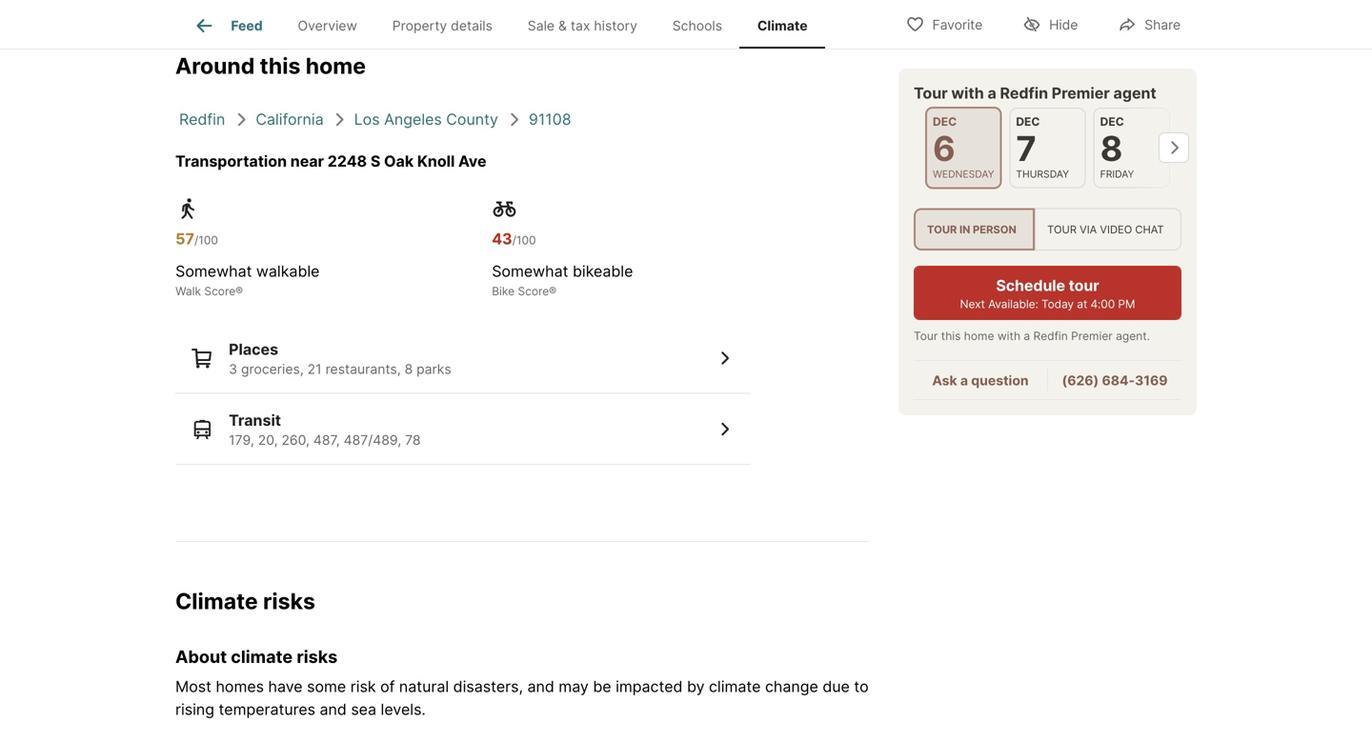 Task type: locate. For each thing, give the bounding box(es) containing it.
premier left agent
[[1052, 84, 1110, 102]]

1 horizontal spatial and
[[527, 677, 554, 696]]

/100 inside 57 /100
[[194, 234, 218, 247]]

a
[[988, 84, 996, 102], [1024, 329, 1030, 343], [960, 373, 968, 389]]

score right bike
[[518, 285, 549, 298]]

3 dec from the left
[[1100, 115, 1124, 129]]

groceries,
[[241, 361, 304, 377]]

dec up wednesday
[[933, 115, 957, 129]]

487,
[[313, 432, 340, 448]]

0 horizontal spatial this
[[260, 52, 301, 79]]

1 vertical spatial with
[[997, 329, 1020, 343]]

2 /100 from the left
[[512, 234, 536, 247]]

overview
[[298, 17, 357, 34]]

homes
[[216, 677, 264, 696]]

dec for 6
[[933, 115, 957, 129]]

684-
[[1102, 373, 1135, 389]]

dec inside "dec 6 wednesday"
[[933, 115, 957, 129]]

dec for 8
[[1100, 115, 1124, 129]]

climate right by
[[709, 677, 761, 696]]

this down next
[[941, 329, 961, 343]]

2248
[[328, 152, 367, 171]]

1 horizontal spatial ®
[[549, 285, 556, 298]]

0 horizontal spatial 8
[[405, 361, 413, 377]]

a right ask
[[960, 373, 968, 389]]

0 vertical spatial 8
[[1100, 128, 1123, 169]]

1 horizontal spatial /100
[[512, 234, 536, 247]]

1 horizontal spatial score
[[518, 285, 549, 298]]

1 horizontal spatial home
[[964, 329, 994, 343]]

0 horizontal spatial a
[[960, 373, 968, 389]]

® inside the somewhat bikeable bike score ®
[[549, 285, 556, 298]]

® right walk
[[235, 285, 243, 298]]

climate
[[231, 646, 293, 667], [709, 677, 761, 696]]

1 vertical spatial climate
[[175, 588, 258, 615]]

None button
[[925, 107, 1002, 189], [1009, 108, 1086, 188], [1093, 108, 1170, 188], [925, 107, 1002, 189], [1009, 108, 1086, 188], [1093, 108, 1170, 188]]

friday
[[1100, 168, 1134, 180]]

risks up about climate risks
[[263, 588, 315, 615]]

0 horizontal spatial score
[[204, 285, 235, 298]]

0 vertical spatial this
[[260, 52, 301, 79]]

2 somewhat from the left
[[492, 262, 568, 281]]

(626) 684-3169
[[1062, 373, 1168, 389]]

somewhat
[[175, 262, 252, 281], [492, 262, 568, 281]]

/100 for 57
[[194, 234, 218, 247]]

climate right schools tab
[[757, 17, 808, 34]]

®
[[235, 285, 243, 298], [549, 285, 556, 298]]

climate for climate
[[757, 17, 808, 34]]

at
[[1077, 297, 1087, 311]]

los angeles county link
[[354, 110, 498, 129]]

overview tab
[[280, 3, 375, 49]]

&
[[558, 17, 567, 34]]

0 vertical spatial home
[[306, 52, 366, 79]]

1 /100 from the left
[[194, 234, 218, 247]]

tour for tour this home with a redfin premier agent.
[[914, 329, 938, 343]]

agent
[[1113, 84, 1156, 102]]

tour for tour with a redfin premier agent
[[914, 84, 948, 102]]

8 inside places 3 groceries, 21 restaurants, 8 parks
[[405, 361, 413, 377]]

climate for climate risks
[[175, 588, 258, 615]]

premier
[[1052, 84, 1110, 102], [1071, 329, 1113, 343]]

home for tour this home with a redfin premier agent.
[[964, 329, 994, 343]]

2 ® from the left
[[549, 285, 556, 298]]

climate
[[757, 17, 808, 34], [175, 588, 258, 615]]

1 horizontal spatial dec
[[1016, 115, 1040, 129]]

redfin link
[[179, 110, 225, 129]]

91108 link
[[529, 110, 571, 129]]

risks up some
[[297, 646, 338, 667]]

2 horizontal spatial a
[[1024, 329, 1030, 343]]

redfin down today
[[1033, 329, 1068, 343]]

home down overview tab
[[306, 52, 366, 79]]

walkable
[[256, 262, 320, 281]]

a up "dec 6 wednesday"
[[988, 84, 996, 102]]

home
[[306, 52, 366, 79], [964, 329, 994, 343]]

feed link
[[193, 14, 263, 37]]

california
[[256, 110, 324, 129]]

tour up 6
[[914, 84, 948, 102]]

with
[[951, 84, 984, 102], [997, 329, 1020, 343]]

0 horizontal spatial dec
[[933, 115, 957, 129]]

transit
[[229, 411, 281, 430]]

redfin up 7 on the top right of page
[[1000, 84, 1048, 102]]

tab list
[[175, 0, 840, 49]]

somewhat up bike
[[492, 262, 568, 281]]

knoll
[[417, 152, 455, 171]]

1 vertical spatial this
[[941, 329, 961, 343]]

1 vertical spatial 8
[[405, 361, 413, 377]]

property details tab
[[375, 3, 510, 49]]

(626)
[[1062, 373, 1099, 389]]

0 vertical spatial with
[[951, 84, 984, 102]]

1 vertical spatial and
[[320, 700, 347, 719]]

1 score from the left
[[204, 285, 235, 298]]

2 vertical spatial a
[[960, 373, 968, 389]]

0 horizontal spatial home
[[306, 52, 366, 79]]

8 left the parks
[[405, 361, 413, 377]]

0 vertical spatial risks
[[263, 588, 315, 615]]

dec
[[933, 115, 957, 129], [1016, 115, 1040, 129], [1100, 115, 1124, 129]]

tour in person
[[927, 223, 1016, 236]]

1 vertical spatial risks
[[297, 646, 338, 667]]

20,
[[258, 432, 278, 448]]

climate inside most homes have some risk of natural disasters, and may be impacted by climate change due to rising temperatures and sea levels.
[[709, 677, 761, 696]]

change
[[765, 677, 818, 696]]

0 horizontal spatial with
[[951, 84, 984, 102]]

1 somewhat from the left
[[175, 262, 252, 281]]

a down available:
[[1024, 329, 1030, 343]]

and left the may
[[527, 677, 554, 696]]

dec inside the dec 8 friday
[[1100, 115, 1124, 129]]

1 horizontal spatial somewhat
[[492, 262, 568, 281]]

/100 inside 43 /100
[[512, 234, 536, 247]]

2 score from the left
[[518, 285, 549, 298]]

question
[[971, 373, 1029, 389]]

sea
[[351, 700, 376, 719]]

179,
[[229, 432, 254, 448]]

favorite button
[[889, 4, 999, 43]]

1 horizontal spatial climate
[[757, 17, 808, 34]]

with up "dec 6 wednesday"
[[951, 84, 984, 102]]

feed
[[231, 17, 263, 34]]

score inside somewhat walkable walk score ®
[[204, 285, 235, 298]]

and down some
[[320, 700, 347, 719]]

® inside somewhat walkable walk score ®
[[235, 285, 243, 298]]

tour left via
[[1047, 223, 1077, 236]]

of
[[380, 677, 395, 696]]

1 vertical spatial climate
[[709, 677, 761, 696]]

score inside the somewhat bikeable bike score ®
[[518, 285, 549, 298]]

and
[[527, 677, 554, 696], [320, 700, 347, 719]]

1 horizontal spatial 8
[[1100, 128, 1123, 169]]

tour via video chat
[[1047, 223, 1164, 236]]

0 vertical spatial climate
[[757, 17, 808, 34]]

1 dec from the left
[[933, 115, 957, 129]]

ave
[[458, 152, 486, 171]]

property details
[[392, 17, 493, 34]]

1 vertical spatial home
[[964, 329, 994, 343]]

/100 up bike
[[512, 234, 536, 247]]

1 horizontal spatial a
[[988, 84, 996, 102]]

in
[[959, 223, 970, 236]]

list box
[[914, 208, 1181, 251]]

57 /100
[[175, 230, 218, 248]]

® right bike
[[549, 285, 556, 298]]

pm
[[1118, 297, 1135, 311]]

impacted
[[616, 677, 683, 696]]

climate up about
[[175, 588, 258, 615]]

somewhat up walk
[[175, 262, 252, 281]]

2 dec from the left
[[1016, 115, 1040, 129]]

home down next
[[964, 329, 994, 343]]

next
[[960, 297, 985, 311]]

risks
[[263, 588, 315, 615], [297, 646, 338, 667]]

/100
[[194, 234, 218, 247], [512, 234, 536, 247]]

1 vertical spatial premier
[[1071, 329, 1113, 343]]

0 horizontal spatial climate
[[175, 588, 258, 615]]

this
[[260, 52, 301, 79], [941, 329, 961, 343]]

list box containing tour in person
[[914, 208, 1181, 251]]

thursday
[[1016, 168, 1069, 180]]

about climate risks
[[175, 646, 338, 667]]

county
[[446, 110, 498, 129]]

2 horizontal spatial dec
[[1100, 115, 1124, 129]]

next image
[[1159, 133, 1189, 163]]

® for walkable
[[235, 285, 243, 298]]

1 horizontal spatial climate
[[709, 677, 761, 696]]

sale
[[528, 17, 555, 34]]

1 ® from the left
[[235, 285, 243, 298]]

3169
[[1135, 373, 1168, 389]]

s
[[370, 152, 380, 171]]

0 horizontal spatial climate
[[231, 646, 293, 667]]

dec down tour with a redfin premier agent
[[1016, 115, 1040, 129]]

dec 6 wednesday
[[933, 115, 994, 180]]

8 down agent
[[1100, 128, 1123, 169]]

0 horizontal spatial somewhat
[[175, 262, 252, 281]]

tour up ask
[[914, 329, 938, 343]]

premier down at
[[1071, 329, 1113, 343]]

ask
[[932, 373, 957, 389]]

agent.
[[1116, 329, 1150, 343]]

0 vertical spatial climate
[[231, 646, 293, 667]]

with down available:
[[997, 329, 1020, 343]]

2 vertical spatial redfin
[[1033, 329, 1068, 343]]

/100 up walk
[[194, 234, 218, 247]]

tour
[[1069, 276, 1099, 295]]

dec down agent
[[1100, 115, 1124, 129]]

dec inside dec 7 thursday
[[1016, 115, 1040, 129]]

1 horizontal spatial this
[[941, 329, 961, 343]]

home for around this home
[[306, 52, 366, 79]]

tour left in
[[927, 223, 957, 236]]

this down feed
[[260, 52, 301, 79]]

somewhat inside the somewhat bikeable bike score ®
[[492, 262, 568, 281]]

ask a question
[[932, 373, 1029, 389]]

parks
[[416, 361, 451, 377]]

somewhat for 57
[[175, 262, 252, 281]]

score right walk
[[204, 285, 235, 298]]

redfin up the transportation
[[179, 110, 225, 129]]

8
[[1100, 128, 1123, 169], [405, 361, 413, 377]]

0 horizontal spatial ®
[[235, 285, 243, 298]]

43 /100
[[492, 230, 536, 248]]

climate inside tab
[[757, 17, 808, 34]]

angeles
[[384, 110, 442, 129]]

0 vertical spatial premier
[[1052, 84, 1110, 102]]

climate up homes
[[231, 646, 293, 667]]

0 horizontal spatial /100
[[194, 234, 218, 247]]

somewhat inside somewhat walkable walk score ®
[[175, 262, 252, 281]]



Task type: vqa. For each thing, say whether or not it's contained in the screenshot.
the 4.5 baths
no



Task type: describe. For each thing, give the bounding box(es) containing it.
some
[[307, 677, 346, 696]]

climate risks
[[175, 588, 315, 615]]

have
[[268, 677, 303, 696]]

score for walkable
[[204, 285, 235, 298]]

tab list containing feed
[[175, 0, 840, 49]]

around
[[175, 52, 255, 79]]

score for bikeable
[[518, 285, 549, 298]]

0 vertical spatial a
[[988, 84, 996, 102]]

1 vertical spatial redfin
[[179, 110, 225, 129]]

share
[[1145, 17, 1180, 33]]

available:
[[988, 297, 1038, 311]]

this for tour
[[941, 329, 961, 343]]

bikeable
[[573, 262, 633, 281]]

tour with a redfin premier agent
[[914, 84, 1156, 102]]

walk
[[175, 285, 201, 298]]

ask a question link
[[932, 373, 1029, 389]]

schools
[[672, 17, 722, 34]]

21
[[307, 361, 322, 377]]

risk
[[350, 677, 376, 696]]

/100 for 43
[[512, 234, 536, 247]]

43
[[492, 230, 512, 248]]

transit 179, 20, 260, 487, 487/489, 78
[[229, 411, 421, 448]]

via
[[1080, 223, 1097, 236]]

favorite
[[932, 17, 982, 33]]

tour for tour in person
[[927, 223, 957, 236]]

3
[[229, 361, 237, 377]]

schedule tour next available: today at 4:00 pm
[[960, 276, 1135, 311]]

schools tab
[[655, 3, 740, 49]]

temperatures
[[219, 700, 315, 719]]

natural
[[399, 677, 449, 696]]

bike
[[492, 285, 515, 298]]

57
[[175, 230, 194, 248]]

dec for 7
[[1016, 115, 1040, 129]]

places
[[229, 340, 278, 359]]

6
[[933, 128, 955, 169]]

details
[[451, 17, 493, 34]]

video
[[1100, 223, 1132, 236]]

0 vertical spatial redfin
[[1000, 84, 1048, 102]]

tour for tour via video chat
[[1047, 223, 1077, 236]]

hide button
[[1006, 4, 1094, 43]]

0 horizontal spatial and
[[320, 700, 347, 719]]

history
[[594, 17, 637, 34]]

® for bikeable
[[549, 285, 556, 298]]

most
[[175, 677, 211, 696]]

dec 8 friday
[[1100, 115, 1134, 180]]

disasters,
[[453, 677, 523, 696]]

restaurants,
[[325, 361, 401, 377]]

487/489,
[[344, 432, 401, 448]]

today
[[1041, 297, 1074, 311]]

dec 7 thursday
[[1016, 115, 1069, 180]]

person
[[973, 223, 1016, 236]]

1 horizontal spatial with
[[997, 329, 1020, 343]]

may
[[559, 677, 589, 696]]

transportation near 2248 s oak knoll ave
[[175, 152, 486, 171]]

4:00
[[1090, 297, 1115, 311]]

wednesday
[[933, 168, 994, 180]]

somewhat walkable walk score ®
[[175, 262, 320, 298]]

share button
[[1102, 4, 1197, 43]]

sale & tax history
[[528, 17, 637, 34]]

tax
[[571, 17, 590, 34]]

78
[[405, 432, 421, 448]]

0 vertical spatial and
[[527, 677, 554, 696]]

near
[[290, 152, 324, 171]]

1 vertical spatial a
[[1024, 329, 1030, 343]]

hide
[[1049, 17, 1078, 33]]

8 inside the dec 8 friday
[[1100, 128, 1123, 169]]

oak
[[384, 152, 414, 171]]

be
[[593, 677, 611, 696]]

chat
[[1135, 223, 1164, 236]]

levels.
[[381, 700, 426, 719]]

tour this home with a redfin premier agent.
[[914, 329, 1150, 343]]

property
[[392, 17, 447, 34]]

this for around
[[260, 52, 301, 79]]

due
[[823, 677, 850, 696]]

los
[[354, 110, 380, 129]]

around this home
[[175, 52, 366, 79]]

sale & tax history tab
[[510, 3, 655, 49]]

91108
[[529, 110, 571, 129]]

260,
[[281, 432, 310, 448]]

places 3 groceries, 21 restaurants, 8 parks
[[229, 340, 451, 377]]

schedule
[[996, 276, 1065, 295]]

(626) 684-3169 link
[[1062, 373, 1168, 389]]

climate tab
[[740, 3, 825, 49]]

somewhat for 43
[[492, 262, 568, 281]]

most homes have some risk of natural disasters, and may be impacted by climate change due to rising temperatures and sea levels.
[[175, 677, 869, 719]]

to
[[854, 677, 869, 696]]

by
[[687, 677, 705, 696]]



